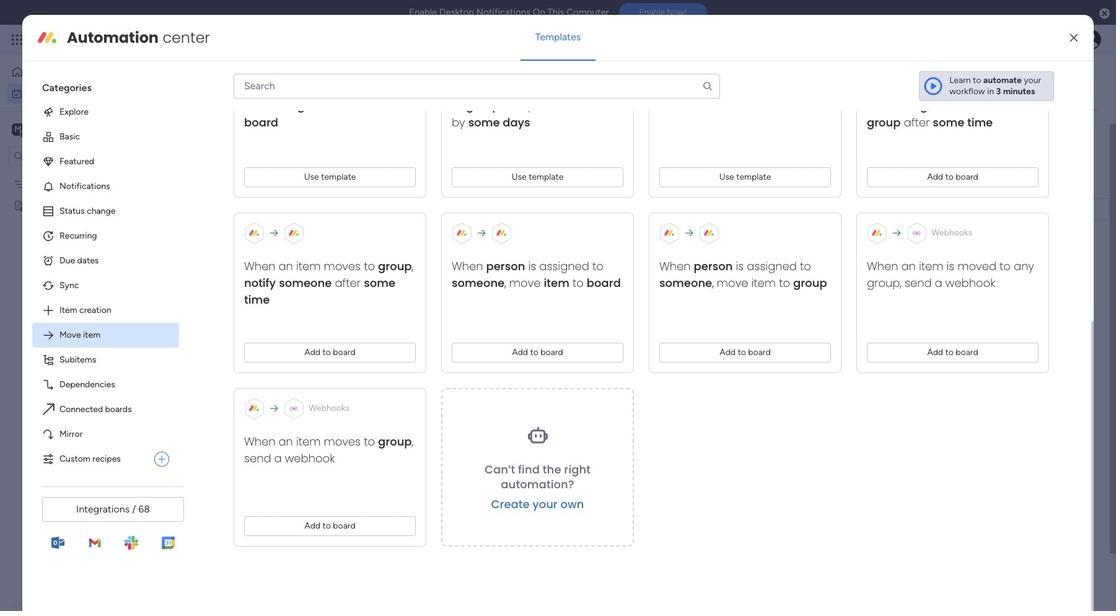 Task type: locate. For each thing, give the bounding box(es) containing it.
someone inside when person is assigned to someone , move item to board
[[452, 275, 505, 291]]

past dates / 1 item
[[209, 179, 303, 195]]

move inside when person is assigned to someone , move item to board
[[510, 275, 541, 291]]

3 is from the left
[[947, 259, 955, 274]]

1 horizontal spatial status
[[968, 179, 993, 189]]

use template button
[[244, 167, 416, 187], [452, 167, 624, 187], [660, 167, 832, 187]]

the
[[543, 462, 562, 477]]

notifications option
[[32, 174, 179, 199]]

move inside when person is assigned to someone , move item to group
[[717, 275, 749, 291]]

2 someone from the left
[[452, 275, 505, 291]]

marketing plan up notes
[[29, 179, 86, 189]]

this
[[548, 7, 565, 18], [558, 206, 573, 215], [209, 291, 231, 306]]

1 horizontal spatial some
[[469, 115, 500, 130]]

group
[[466, 98, 500, 113], [868, 115, 901, 130], [378, 259, 412, 274], [794, 275, 828, 291], [378, 434, 412, 450]]

when for when person is assigned to someone , move item to board
[[452, 259, 483, 274]]

1 horizontal spatial webhook
[[946, 275, 996, 291]]

someone
[[279, 275, 332, 291], [452, 275, 505, 291], [660, 275, 713, 291]]

use right past dates / 1 item
[[304, 172, 319, 182]]

person inside when person is assigned to someone , move item to group
[[694, 259, 733, 274]]

an inside when an item is moved to any group, send a webhook
[[902, 259, 916, 274]]

something inside changes   to something move item to board
[[244, 98, 305, 113]]

1 use template button from the left
[[244, 167, 416, 187]]

1 something from the left
[[244, 98, 305, 113]]

webhook down when an item moves to group
[[285, 451, 335, 466]]

this for this week /
[[209, 291, 231, 306]]

2 moves from the top
[[324, 434, 361, 450]]

1 horizontal spatial changes
[[951, 81, 999, 97]]

0 vertical spatial after
[[905, 115, 930, 130]]

webhook inside , send a webhook
[[285, 451, 335, 466]]

work inside button
[[41, 88, 60, 98]]

0 vertical spatial work
[[100, 32, 123, 47]]

week down group
[[575, 206, 594, 215]]

1 horizontal spatial time
[[968, 115, 994, 130]]

0 horizontal spatial changes
[[317, 81, 365, 97]]

an
[[279, 259, 293, 274], [902, 259, 916, 274], [279, 434, 293, 450]]

add to board
[[928, 172, 979, 182], [305, 347, 356, 358], [512, 347, 564, 358], [720, 347, 771, 358], [928, 347, 979, 358], [305, 521, 356, 531]]

2 person from the left
[[694, 259, 733, 274]]

0 horizontal spatial send
[[244, 451, 271, 466]]

dependencies
[[60, 379, 115, 390]]

your up minutes
[[1025, 75, 1042, 86]]

integrations / 68 button
[[42, 497, 184, 522]]

plan inside marketing plan link
[[696, 205, 712, 216]]

0 horizontal spatial dates
[[77, 255, 99, 266]]

2 horizontal spatial use template button
[[660, 167, 832, 187]]

an inside when an item moves to group , notify someone after
[[279, 259, 293, 274]]

group inside when an item moves to group , notify someone after
[[378, 259, 412, 274]]

/
[[271, 179, 277, 195], [247, 246, 253, 262], [266, 291, 272, 306], [269, 336, 274, 351], [240, 380, 245, 396], [295, 425, 301, 440], [132, 503, 136, 515]]

0 vertical spatial week
[[575, 206, 594, 215]]

1 horizontal spatial marketing
[[655, 205, 694, 216]]

1 use template from the left
[[304, 172, 356, 182]]

webhook down moved
[[946, 275, 996, 291]]

0 horizontal spatial use template button
[[244, 167, 416, 187]]

send
[[905, 275, 932, 291], [244, 451, 271, 466]]

0 vertical spatial send
[[905, 275, 932, 291]]

your down automation?
[[533, 497, 558, 512]]

1 moves from the top
[[324, 259, 361, 274]]

0 vertical spatial webhook
[[946, 275, 996, 291]]

someone for when person is assigned to someone , move item to board
[[452, 275, 505, 291]]

0 horizontal spatial time
[[244, 292, 270, 308]]

status up recurring
[[60, 206, 85, 216]]

when for when an item is moved to any group, send a webhook
[[868, 259, 899, 274]]

status up working on it on the top
[[968, 179, 993, 189]]

webhooks down the working
[[932, 228, 973, 238]]

0 horizontal spatial template
[[321, 172, 356, 182]]

0 horizontal spatial person
[[487, 259, 526, 274]]

1 someone from the left
[[279, 275, 332, 291]]

categories
[[42, 82, 92, 94]]

items
[[263, 250, 285, 260], [285, 339, 306, 350], [256, 384, 278, 394], [312, 429, 333, 439]]

items inside next week / 0 items
[[285, 339, 306, 350]]

my inside my work button
[[27, 88, 39, 98]]

plan down the featured
[[70, 179, 86, 189]]

use down days
[[512, 172, 527, 182]]

dates left 1
[[236, 179, 268, 195]]

status change
[[60, 206, 116, 216]]

automation
[[67, 27, 159, 48]]

2 changes from the left
[[951, 81, 999, 97]]

automation?
[[501, 477, 575, 492]]

next week / 0 items
[[209, 336, 306, 351]]

something for ,
[[868, 98, 928, 113]]

person inside when person is assigned to someone , move item to board
[[487, 259, 526, 274]]

1 horizontal spatial something
[[868, 98, 928, 113]]

changes   to something move item to board
[[244, 81, 383, 130]]

, inside changes to something , move item to group after some time
[[928, 98, 930, 113]]

a right without
[[256, 425, 263, 440]]

categories list box
[[32, 71, 189, 472]]

1 horizontal spatial a
[[274, 451, 282, 466]]

, inside when person is assigned to someone , move item to board
[[505, 275, 507, 291]]

to inside when an item is moved to any group, send a webhook
[[1000, 259, 1011, 274]]

item creation
[[60, 305, 111, 316]]

enable now!
[[640, 8, 687, 18]]

1 horizontal spatial plan
[[696, 205, 712, 216]]

my left categories on the top of page
[[27, 88, 39, 98]]

0 vertical spatial notifications
[[477, 7, 531, 18]]

work
[[219, 72, 269, 100]]

week right the next
[[237, 336, 266, 351]]

0 horizontal spatial is
[[529, 259, 537, 274]]

enable left desktop
[[409, 7, 437, 18]]

1 horizontal spatial your
[[1025, 75, 1042, 86]]

notes
[[29, 200, 53, 211]]

date right due
[[583, 98, 609, 113]]

moves inside when an item moves to group , notify someone after
[[324, 259, 361, 274]]

1 horizontal spatial date
[[583, 98, 609, 113]]

use template button for when
[[244, 167, 416, 187]]

1 horizontal spatial is
[[736, 259, 744, 274]]

changes inside changes to something , move item to group after some time
[[951, 81, 999, 97]]

my for my work
[[27, 88, 39, 98]]

an for send
[[902, 259, 916, 274]]

1 horizontal spatial use template
[[512, 172, 564, 182]]

0 horizontal spatial marketing
[[29, 179, 68, 189]]

when an item is moved to any group, send a webhook
[[868, 259, 1035, 291]]

2 horizontal spatial use template
[[720, 172, 772, 182]]

dependencies option
[[32, 373, 179, 397]]

assigned for group
[[748, 259, 797, 274]]

0 vertical spatial marketing plan
[[29, 179, 86, 189]]

my left work
[[186, 72, 214, 100]]

0 vertical spatial this
[[548, 7, 565, 18]]

recurring option
[[32, 224, 179, 249]]

1 vertical spatial this
[[558, 206, 573, 215]]

time inside some time
[[244, 292, 270, 308]]

2 is from the left
[[736, 259, 744, 274]]

2 vertical spatial a
[[274, 451, 282, 466]]

template
[[321, 172, 356, 182], [529, 172, 564, 182], [737, 172, 772, 182]]

a down the without a date / 0 items
[[274, 451, 282, 466]]

some
[[469, 115, 500, 130], [934, 115, 965, 130], [364, 275, 396, 291]]

dates right due at the left top of page
[[77, 255, 99, 266]]

status for status
[[968, 179, 993, 189]]

items inside today / 0 items
[[263, 250, 285, 260]]

0 horizontal spatial plan
[[70, 179, 86, 189]]

None search field
[[234, 74, 721, 99], [183, 124, 300, 144], [234, 74, 721, 99]]

changes
[[317, 81, 365, 97], [951, 81, 999, 97]]

work right monday
[[100, 32, 123, 47]]

when inside when person is assigned to someone , move item to board
[[452, 259, 483, 274]]

a inside when an item is moved to any group, send a webhook
[[936, 275, 943, 291]]

item inside when an item is moved to any group, send a webhook
[[920, 259, 944, 274]]

something for move
[[244, 98, 305, 113]]

0 horizontal spatial something
[[244, 98, 305, 113]]

add
[[928, 172, 944, 182], [305, 347, 321, 358], [512, 347, 528, 358], [720, 347, 736, 358], [928, 347, 944, 358], [305, 521, 321, 531]]

work
[[100, 32, 123, 47], [41, 88, 60, 98]]

0 horizontal spatial some
[[364, 275, 396, 291]]

people
[[800, 179, 826, 189]]

2 horizontal spatial a
[[936, 275, 943, 291]]

1 vertical spatial status
[[60, 206, 85, 216]]

send right group,
[[905, 275, 932, 291]]

date right without
[[266, 425, 293, 440]]

after inside when an item moves to group , notify someone after
[[335, 275, 361, 291]]

1 use from the left
[[304, 172, 319, 182]]

when an item moves to group , notify someone after
[[244, 259, 414, 291]]

0 vertical spatial your
[[1025, 75, 1042, 86]]

when inside when an item is moved to any group, send a webhook
[[868, 259, 899, 274]]

send down the without a date / 0 items
[[244, 451, 271, 466]]

, for when an item moves to group , notify someone after
[[412, 259, 414, 274]]

1 assigned from the left
[[540, 259, 590, 274]]

an up group,
[[902, 259, 916, 274]]

is inside when an item is moved to any group, send a webhook
[[947, 259, 955, 274]]

lottie animation image
[[0, 486, 158, 611]]

2 vertical spatial week
[[237, 336, 266, 351]]

2 assigned from the left
[[748, 259, 797, 274]]

2 vertical spatial this
[[209, 291, 231, 306]]

after inside changes to something , move item to group after some time
[[905, 115, 930, 130]]

1 horizontal spatial template
[[529, 172, 564, 182]]

1 vertical spatial plan
[[696, 205, 712, 216]]

customize button
[[396, 124, 462, 144]]

1 vertical spatial notifications
[[60, 181, 110, 192]]

learn to automate
[[950, 75, 1023, 86]]

2 horizontal spatial template
[[737, 172, 772, 182]]

some inside changes to something , move item to group after some time
[[934, 115, 965, 130]]

2 use template from the left
[[512, 172, 564, 182]]

to inside when an item moves to group , notify someone after
[[364, 259, 375, 274]]

notifications
[[477, 7, 531, 18], [60, 181, 110, 192]]

webhooks up when an item moves to group
[[309, 403, 350, 414]]

2 use from the left
[[512, 172, 527, 182]]

your inside your workflow in
[[1025, 75, 1042, 86]]

0 horizontal spatial work
[[41, 88, 60, 98]]

2 horizontal spatial is
[[947, 259, 955, 274]]

dapulse close image
[[1100, 7, 1111, 20]]

see plans image
[[206, 32, 217, 47]]

1 horizontal spatial person
[[694, 259, 733, 274]]

1 vertical spatial moves
[[324, 434, 361, 450]]

webhook inside when an item is moved to any group, send a webhook
[[946, 275, 996, 291]]

0 horizontal spatial date
[[266, 425, 293, 440]]

something inside changes to something , move item to group after some time
[[868, 98, 928, 113]]

1 changes from the left
[[317, 81, 365, 97]]

0 horizontal spatial my
[[27, 88, 39, 98]]

1 vertical spatial your
[[533, 497, 558, 512]]

move inside arrives   move item to
[[556, 81, 588, 97]]

assigned inside when person is assigned to someone , move item to group
[[748, 259, 797, 274]]

1 horizontal spatial work
[[100, 32, 123, 47]]

0 horizontal spatial enable
[[409, 7, 437, 18]]

use
[[304, 172, 319, 182], [512, 172, 527, 182], [720, 172, 735, 182]]

customize
[[415, 128, 457, 139]]

marketing plan
[[29, 179, 86, 189], [655, 205, 712, 216]]

0 horizontal spatial webhooks
[[309, 403, 350, 414]]

enable for enable desktop notifications on this computer
[[409, 7, 437, 18]]

3 template from the left
[[737, 172, 772, 182]]

1 horizontal spatial my
[[186, 72, 214, 100]]

list box
[[0, 171, 158, 383]]

webhooks for when an item moves to
[[309, 403, 350, 414]]

dates inside option
[[77, 255, 99, 266]]

changes for move
[[951, 81, 999, 97]]

3 use template from the left
[[720, 172, 772, 182]]

someone inside when person is assigned to someone , move item to group
[[660, 275, 713, 291]]

notifications left on
[[477, 7, 531, 18]]

week down the notify
[[234, 291, 264, 306]]

due dates option
[[32, 249, 179, 273]]

Search for a column type search field
[[234, 74, 721, 99]]

enable left now!
[[640, 8, 665, 18]]

0 horizontal spatial marketing plan
[[29, 179, 86, 189]]

1 horizontal spatial notifications
[[477, 7, 531, 18]]

3 someone from the left
[[660, 275, 713, 291]]

0 vertical spatial a
[[936, 275, 943, 291]]

is
[[529, 259, 537, 274], [736, 259, 744, 274], [947, 259, 955, 274]]

use template button for arrives   move item to
[[452, 167, 624, 187]]

when inside when an item moves to group , notify someone after
[[244, 259, 276, 274]]

management
[[125, 32, 193, 47]]

0 horizontal spatial someone
[[279, 275, 332, 291]]

a inside , send a webhook
[[274, 451, 282, 466]]

0 vertical spatial marketing
[[29, 179, 68, 189]]

,
[[928, 98, 930, 113], [412, 259, 414, 274], [505, 275, 507, 291], [713, 275, 714, 291], [412, 434, 414, 450]]

2 something from the left
[[868, 98, 928, 113]]

0 vertical spatial date
[[583, 98, 609, 113]]

main
[[29, 123, 50, 135]]

, for when person is assigned to someone , move item to board
[[505, 275, 507, 291]]

1 horizontal spatial marketing plan
[[655, 205, 712, 216]]

mirror option
[[32, 422, 179, 447]]

nov
[[883, 205, 898, 214]]

0 horizontal spatial your
[[533, 497, 558, 512]]

2 use template button from the left
[[452, 167, 624, 187]]

0 horizontal spatial status
[[60, 206, 85, 216]]

1 vertical spatial webhooks
[[309, 403, 350, 414]]

recipes
[[93, 454, 121, 464]]

enable
[[409, 7, 437, 18], [640, 8, 665, 18]]

1 horizontal spatial enable
[[640, 8, 665, 18]]

1 person from the left
[[487, 259, 526, 274]]

status inside option
[[60, 206, 85, 216]]

plan down board
[[696, 205, 712, 216]]

learn
[[950, 75, 972, 86]]

your inside can't find the right automation? create your own
[[533, 497, 558, 512]]

enable inside button
[[640, 8, 665, 18]]

person
[[487, 259, 526, 274], [694, 259, 733, 274]]

0 horizontal spatial webhook
[[285, 451, 335, 466]]

move inside changes to something , move item to group after some time
[[933, 98, 964, 113]]

status for status change
[[60, 206, 85, 216]]

1 horizontal spatial webhooks
[[932, 228, 973, 238]]

0 horizontal spatial assigned
[[540, 259, 590, 274]]

1 vertical spatial webhook
[[285, 451, 335, 466]]

0 inside today / 0 items
[[256, 250, 261, 260]]

0 vertical spatial dates
[[236, 179, 268, 195]]

webhooks
[[932, 228, 973, 238], [309, 403, 350, 414]]

2 horizontal spatial some
[[934, 115, 965, 130]]

is inside when person is assigned to someone , move item to group
[[736, 259, 744, 274]]

board inside changes   to something move item to board
[[244, 115, 278, 130]]

when inside when person is assigned to someone , move item to group
[[660, 259, 691, 274]]

group inside when person is assigned to someone , move item to group
[[794, 275, 828, 291]]

2 horizontal spatial someone
[[660, 275, 713, 291]]

webhooks for when an item is moved to any group, send a webhook
[[932, 228, 973, 238]]

plan
[[70, 179, 86, 189], [696, 205, 712, 216]]

changes for item
[[317, 81, 365, 97]]

marketing plan down board
[[655, 205, 712, 216]]

0 horizontal spatial notifications
[[60, 181, 110, 192]]

assigned inside when person is assigned to someone , move item to board
[[540, 259, 590, 274]]

1 vertical spatial send
[[244, 451, 271, 466]]

a
[[936, 275, 943, 291], [256, 425, 263, 440], [274, 451, 282, 466]]

time
[[968, 115, 994, 130], [244, 292, 270, 308]]

1 vertical spatial a
[[256, 425, 263, 440]]

1 vertical spatial time
[[244, 292, 270, 308]]

person for when person is assigned to someone , move item to board
[[487, 259, 526, 274]]

1 horizontal spatial send
[[905, 275, 932, 291]]

move item option
[[32, 323, 179, 348]]

none search field the filter dashboard by text
[[183, 124, 300, 144]]

date
[[583, 98, 609, 113], [266, 425, 293, 440]]

0 horizontal spatial use template
[[304, 172, 356, 182]]

board
[[699, 179, 722, 189]]

moves for when an item moves to group , notify someone after
[[324, 259, 361, 274]]

2 horizontal spatial use
[[720, 172, 735, 182]]

changes inside changes   to something move item to board
[[317, 81, 365, 97]]

option
[[0, 173, 158, 176]]

work up explore
[[41, 88, 60, 98]]

1 vertical spatial work
[[41, 88, 60, 98]]

subitems
[[60, 355, 96, 365]]

0 vertical spatial plan
[[70, 179, 86, 189]]

my work
[[186, 72, 269, 100]]

3 minutes
[[997, 86, 1036, 97]]

when for when an item moves to group
[[244, 434, 276, 450]]

featured
[[60, 156, 94, 167]]

group inside changes to something , move item to group after some time
[[868, 115, 901, 130]]

a right group,
[[936, 275, 943, 291]]

1 horizontal spatial dates
[[236, 179, 268, 195]]

1 is from the left
[[529, 259, 537, 274]]

when for when person is assigned to someone , move item to group
[[660, 259, 691, 274]]

my work button
[[7, 83, 133, 103]]

time down the notify
[[244, 292, 270, 308]]

integrations / 68
[[76, 503, 150, 515]]

, inside when an item moves to group , notify someone after
[[412, 259, 414, 274]]

1 vertical spatial marketing
[[655, 205, 694, 216]]

when person is assigned to someone , move item to group
[[660, 259, 828, 291]]

1 horizontal spatial use template button
[[452, 167, 624, 187]]

add to board button
[[868, 167, 1039, 187], [244, 343, 416, 363], [452, 343, 624, 363], [660, 343, 832, 363], [868, 343, 1039, 363], [244, 517, 416, 536]]

1 template from the left
[[321, 172, 356, 182]]

search image
[[703, 81, 714, 92]]

dates
[[236, 179, 268, 195], [77, 255, 99, 266]]

0 horizontal spatial use
[[304, 172, 319, 182]]

0 horizontal spatial a
[[256, 425, 263, 440]]

1 vertical spatial week
[[234, 291, 264, 306]]

0 vertical spatial status
[[968, 179, 993, 189]]

an up some time
[[279, 259, 293, 274]]

1 horizontal spatial use
[[512, 172, 527, 182]]

main workspace
[[29, 123, 102, 135]]

1 horizontal spatial someone
[[452, 275, 505, 291]]

use for arrives   move item to
[[512, 172, 527, 182]]

use up marketing plan link
[[720, 172, 735, 182]]

move
[[556, 81, 588, 97], [308, 98, 340, 113], [933, 98, 964, 113], [510, 275, 541, 291], [717, 275, 749, 291]]

time down the in at top
[[968, 115, 994, 130]]

2 template from the left
[[529, 172, 564, 182]]

notifications up status change
[[60, 181, 110, 192]]

item inside option
[[83, 330, 101, 340]]

monday
[[55, 32, 98, 47]]

next
[[209, 336, 234, 351]]

webhook
[[946, 275, 996, 291], [285, 451, 335, 466]]

integrations
[[76, 503, 130, 515]]

, inside when person is assigned to someone , move item to group
[[713, 275, 714, 291]]

moved
[[958, 259, 997, 274]]

when for when an item moves to group , notify someone after
[[244, 259, 276, 274]]

0 vertical spatial webhooks
[[932, 228, 973, 238]]

1 vertical spatial after
[[335, 275, 361, 291]]

own
[[561, 497, 584, 512]]

1 horizontal spatial assigned
[[748, 259, 797, 274]]

use for when
[[304, 172, 319, 182]]

, inside , send a webhook
[[412, 434, 414, 450]]

1 vertical spatial dates
[[77, 255, 99, 266]]

0 horizontal spatial after
[[335, 275, 361, 291]]

date inside group and   push due date by some days
[[583, 98, 609, 113]]

is inside when person is assigned to someone , move item to board
[[529, 259, 537, 274]]

3 use template button from the left
[[660, 167, 832, 187]]

enable desktop notifications on this computer
[[409, 7, 609, 18]]



Task type: vqa. For each thing, say whether or not it's contained in the screenshot.
Help image
no



Task type: describe. For each thing, give the bounding box(es) containing it.
item creation option
[[32, 298, 179, 323]]

and
[[503, 98, 525, 113]]

notify
[[244, 275, 276, 291]]

kendall parks image
[[1082, 30, 1102, 50]]

dates for past
[[236, 179, 268, 195]]

item inside changes   to something move item to board
[[343, 98, 368, 113]]

automation  center image
[[37, 28, 57, 48]]

moves for when an item moves to group
[[324, 434, 361, 450]]

basic option
[[32, 125, 179, 149]]

move item
[[60, 330, 101, 340]]

connected boards
[[60, 404, 132, 415]]

0 inside the without a date / 0 items
[[304, 429, 310, 439]]

work for my
[[41, 88, 60, 98]]

sync option
[[32, 273, 179, 298]]

is for board
[[529, 259, 537, 274]]

use template for arrives   move item to
[[512, 172, 564, 182]]

status change option
[[32, 199, 179, 224]]

subitems option
[[32, 348, 179, 373]]

automate
[[984, 75, 1023, 86]]

this for this week
[[558, 206, 573, 215]]

templates button
[[521, 22, 596, 52]]

explore
[[60, 107, 89, 117]]

item inside past dates / 1 item
[[286, 183, 303, 193]]

workspace selection element
[[12, 122, 104, 138]]

custom recipes
[[60, 454, 121, 464]]

lottie animation element
[[0, 486, 158, 611]]

can't
[[485, 462, 516, 477]]

minutes
[[1004, 86, 1036, 97]]

arrives   move item to
[[452, 81, 615, 113]]

week for this week /
[[234, 291, 264, 306]]

to board
[[660, 98, 708, 113]]

group inside group and   push due date by some days
[[466, 98, 500, 113]]

can't find the right automation? create your own
[[485, 462, 591, 512]]

create your own link
[[492, 497, 584, 512]]

later / 0 items
[[209, 380, 278, 396]]

days
[[503, 115, 531, 130]]

/ inside button
[[132, 503, 136, 515]]

group
[[577, 179, 602, 189]]

working
[[954, 205, 986, 215]]

enable for enable now!
[[640, 8, 665, 18]]

without a date / 0 items
[[209, 425, 333, 440]]

center
[[163, 27, 210, 48]]

home image
[[11, 66, 24, 78]]

someone for when person is assigned to someone , move item to group
[[660, 275, 713, 291]]

working on it
[[954, 205, 1006, 215]]

on
[[989, 205, 999, 215]]

nov 9
[[883, 205, 904, 214]]

1
[[280, 183, 283, 193]]

68
[[138, 503, 150, 515]]

this week /
[[209, 291, 275, 306]]

send inside when an item is moved to any group, send a webhook
[[905, 275, 932, 291]]

, for when person is assigned to someone , move item to group
[[713, 275, 714, 291]]

in
[[988, 86, 995, 97]]

3 use from the left
[[720, 172, 735, 182]]

it
[[1001, 205, 1006, 215]]

list box containing marketing plan
[[0, 171, 158, 383]]

find
[[518, 462, 540, 477]]

, send a webhook
[[244, 434, 414, 466]]

item
[[60, 305, 77, 316]]

today / 0 items
[[209, 246, 285, 262]]

connected boards option
[[32, 397, 179, 422]]

some time
[[244, 275, 396, 308]]

item inside arrives   move item to
[[591, 81, 615, 97]]

item inside when person is assigned to someone , move item to board
[[544, 275, 570, 291]]

template for arrives   move item to
[[529, 172, 564, 182]]

custom recipes option
[[32, 447, 149, 472]]

use template for when
[[304, 172, 356, 182]]

my work
[[27, 88, 60, 98]]

move
[[60, 330, 81, 340]]

date
[[884, 179, 903, 189]]

group,
[[868, 275, 902, 291]]

private board image
[[13, 199, 25, 211]]

select product image
[[11, 33, 24, 46]]

item inside when an item moves to group , notify someone after
[[296, 259, 321, 274]]

items inside the without a date / 0 items
[[312, 429, 333, 439]]

now!
[[668, 8, 687, 18]]

group and   push due date by some days
[[452, 98, 609, 130]]

work for monday
[[100, 32, 123, 47]]

an for someone
[[279, 259, 293, 274]]

without
[[209, 425, 253, 440]]

right
[[565, 462, 591, 477]]

enable now! button
[[619, 3, 708, 22]]

workspace image
[[12, 122, 24, 136]]

dates for due
[[77, 255, 99, 266]]

recurring
[[60, 231, 97, 241]]

later
[[209, 380, 237, 396]]

boards
[[105, 404, 132, 415]]

notifications inside option
[[60, 181, 110, 192]]

week for this week
[[575, 206, 594, 215]]

categories heading
[[32, 71, 179, 100]]

board inside when person is assigned to someone , move item to board
[[587, 275, 621, 291]]

custom
[[60, 454, 90, 464]]

push
[[528, 98, 555, 113]]

to inside arrives   move item to
[[452, 98, 463, 113]]

1 vertical spatial marketing plan
[[655, 205, 712, 216]]

template for when
[[321, 172, 356, 182]]

today
[[209, 246, 244, 262]]

move inside changes   to something move item to board
[[308, 98, 340, 113]]

connected
[[60, 404, 103, 415]]

an right without
[[279, 434, 293, 450]]

3
[[997, 86, 1002, 97]]

0 inside next week / 0 items
[[277, 339, 283, 350]]

change
[[87, 206, 116, 216]]

desktop
[[440, 7, 474, 18]]

item inside when person is assigned to someone , move item to group
[[752, 275, 776, 291]]

workspace
[[53, 123, 102, 135]]

featured option
[[32, 149, 179, 174]]

workflow
[[950, 86, 986, 97]]

some inside some time
[[364, 275, 396, 291]]

when person is assigned to someone , move item to board
[[452, 259, 621, 291]]

by
[[452, 115, 465, 130]]

changes to something , move item to group after some time
[[868, 81, 1013, 130]]

basic
[[60, 131, 80, 142]]

my for my work
[[186, 72, 214, 100]]

past
[[209, 179, 233, 195]]

v2 overdue deadline image
[[855, 204, 864, 216]]

send inside , send a webhook
[[244, 451, 271, 466]]

any
[[1015, 259, 1035, 274]]

m
[[14, 124, 22, 134]]

week for next week / 0 items
[[237, 336, 266, 351]]

due
[[60, 255, 75, 266]]

templates
[[536, 31, 581, 43]]

arrives
[[517, 81, 553, 97]]

when an item moves to group
[[244, 434, 412, 450]]

item inside changes to something , move item to group after some time
[[968, 98, 992, 113]]

Filter dashboard by text search field
[[183, 124, 300, 144]]

mirror
[[60, 429, 83, 440]]

creation
[[79, 305, 111, 316]]

time inside changes to something , move item to group after some time
[[968, 115, 994, 130]]

when for when
[[244, 81, 279, 97]]

explore option
[[32, 100, 179, 125]]

monday work management
[[55, 32, 193, 47]]

assigned for board
[[540, 259, 590, 274]]

0 inside later / 0 items
[[248, 384, 254, 394]]

is for group
[[736, 259, 744, 274]]

Search in workspace field
[[26, 149, 104, 163]]

items inside later / 0 items
[[256, 384, 278, 394]]

some inside group and   push due date by some days
[[469, 115, 500, 130]]

1 vertical spatial date
[[266, 425, 293, 440]]

sync
[[60, 280, 79, 291]]

person for when person is assigned to someone , move item to group
[[694, 259, 733, 274]]

someone inside when an item moves to group , notify someone after
[[279, 275, 332, 291]]

marketing plan link
[[653, 199, 768, 221]]

9
[[900, 205, 904, 214]]



